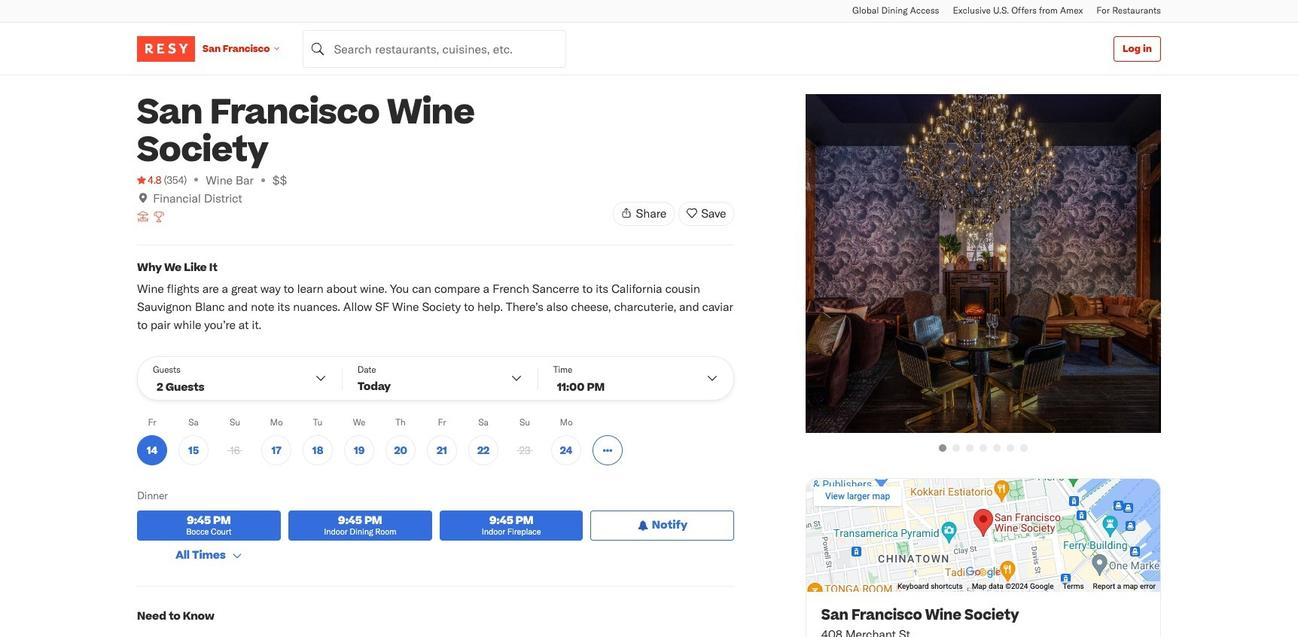 Task type: locate. For each thing, give the bounding box(es) containing it.
Search restaurants, cuisines, etc. text field
[[303, 30, 567, 67]]

None field
[[303, 30, 567, 67]]

4.8 out of 5 stars image
[[137, 173, 162, 188]]



Task type: vqa. For each thing, say whether or not it's contained in the screenshot.
4.5 out of 5 stars icon
no



